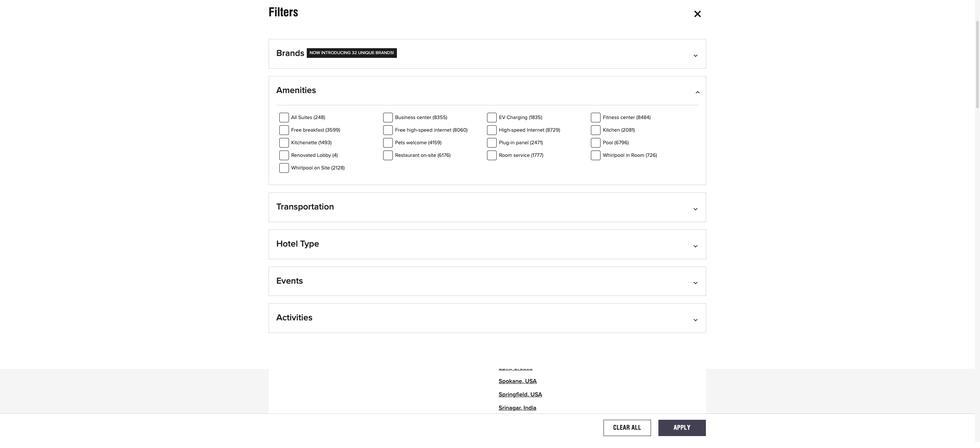 Task type: locate. For each thing, give the bounding box(es) containing it.
0 vertical spatial in
[[511, 140, 515, 146]]

usa right sonoma,
[[524, 258, 535, 264]]

spokane,
[[499, 379, 524, 384]]

site
[[321, 166, 330, 171]]

arrow down image
[[695, 243, 699, 249], [695, 317, 699, 322]]

(1493)
[[318, 140, 332, 146]]

panel
[[516, 140, 529, 146]]

1 vertical spatial in
[[626, 153, 630, 158]]

india
[[524, 405, 536, 411]]

1 vertical spatial whirlpool
[[291, 166, 313, 171]]

speed down business center (8355)
[[418, 128, 433, 133]]

speed
[[418, 128, 433, 133], [511, 128, 526, 133]]

suites
[[298, 115, 312, 120]]

srinagar,
[[499, 405, 522, 411]]

events heading
[[276, 276, 699, 296]]

brands now introducing 32 unique brands!
[[276, 49, 394, 58]]

arrow down image for events
[[695, 280, 699, 286]]

1 horizontal spatial whirlpool
[[603, 153, 625, 158]]

whirlpool down renovated
[[291, 166, 313, 171]]

1 room from the left
[[499, 153, 512, 158]]

split, croatia
[[499, 365, 533, 371]]

brands!
[[376, 51, 394, 55]]

1 vertical spatial all
[[632, 424, 641, 431]]

0 horizontal spatial free
[[291, 128, 302, 133]]

room down plug-
[[499, 153, 512, 158]]

0 vertical spatial all
[[291, 115, 297, 120]]

32
[[352, 51, 357, 55]]

whirlpool for whirlpool on site (2128)
[[291, 166, 313, 171]]

room service (1777)
[[499, 153, 543, 158]]

0 horizontal spatial speed
[[418, 128, 433, 133]]

business
[[395, 115, 415, 120]]

sioux falls, usa
[[499, 192, 542, 198]]

split,
[[499, 365, 512, 371]]

whirlpool down pool (6796) at the right top
[[603, 153, 625, 158]]

arrow down image inside the brands heading
[[695, 52, 699, 58]]

portugal
[[517, 152, 540, 157]]

1 arrow down image from the top
[[695, 52, 699, 58]]

type
[[300, 240, 319, 249]]

0 horizontal spatial in
[[511, 140, 515, 146]]

0 horizontal spatial center
[[417, 115, 431, 120]]

1 center from the left
[[417, 115, 431, 120]]

arrow down image inside 'hotel type' heading
[[695, 243, 699, 249]]

in down (6796)
[[626, 153, 630, 158]]

skiathos, greece
[[499, 218, 544, 224]]

2 center from the left
[[620, 115, 635, 120]]

1 vertical spatial arrow down image
[[695, 206, 699, 212]]

(8484)
[[636, 115, 651, 120]]

0 horizontal spatial all
[[291, 115, 297, 120]]

all left the suites
[[291, 115, 297, 120]]

(4159)
[[428, 140, 442, 146]]

room left (726)
[[631, 153, 644, 158]]

(2128)
[[331, 166, 345, 171]]

arrow up image
[[695, 89, 699, 95]]

speed down charging
[[511, 128, 526, 133]]

usa for spokane, usa
[[525, 379, 537, 384]]

sintra, portugal link
[[499, 152, 540, 157]]

1 horizontal spatial in
[[626, 153, 630, 158]]

0 vertical spatial whirlpool
[[603, 153, 625, 158]]

2 arrow down image from the top
[[695, 317, 699, 322]]

all
[[291, 115, 297, 120], [632, 424, 641, 431]]

sioux falls, usa link
[[499, 192, 542, 198]]

1 arrow down image from the top
[[695, 243, 699, 249]]

1 horizontal spatial center
[[620, 115, 635, 120]]

center up free high-speed internet (8060)
[[417, 115, 431, 120]]

3 arrow down image from the top
[[695, 280, 699, 286]]

ev charging (1835)
[[499, 115, 542, 120]]

arrow down image inside transportation heading
[[695, 206, 699, 212]]

spokane, usa
[[499, 379, 537, 384]]

sousse,
[[499, 298, 519, 304]]

1 free from the left
[[291, 128, 302, 133]]

0 vertical spatial arrow down image
[[695, 52, 699, 58]]

free left high- in the top left of the page
[[395, 128, 406, 133]]

arrow down image
[[695, 52, 699, 58], [695, 206, 699, 212], [695, 280, 699, 286]]

usa up the india on the bottom
[[530, 392, 542, 398]]

2 free from the left
[[395, 128, 406, 133]]

1 vertical spatial arrow down image
[[695, 317, 699, 322]]

arrow down image for transportation
[[695, 206, 699, 212]]

sonoma, usa link
[[499, 258, 535, 264]]

free breakfast (3599)
[[291, 128, 340, 133]]

filters
[[269, 5, 298, 19]]

service
[[514, 153, 530, 158]]

2 arrow down image from the top
[[695, 206, 699, 212]]

1 horizontal spatial speed
[[511, 128, 526, 133]]

(248)
[[314, 115, 325, 120]]

tunisia
[[521, 298, 540, 304]]

arrow down image for hotel type
[[695, 243, 699, 249]]

sousse, tunisia
[[499, 298, 540, 304]]

center for fitness
[[620, 115, 635, 120]]

free for free breakfast (3599)
[[291, 128, 302, 133]]

1 horizontal spatial all
[[632, 424, 641, 431]]

(8355)
[[433, 115, 447, 120]]

sonoma, usa
[[499, 258, 535, 264]]

1 horizontal spatial free
[[395, 128, 406, 133]]

skiathos,
[[499, 218, 523, 224]]

2 speed from the left
[[511, 128, 526, 133]]

arrow down image inside activities heading
[[695, 317, 699, 322]]

hotel type heading
[[276, 239, 699, 259]]

free up kitchenette
[[291, 128, 302, 133]]

kitchen
[[603, 128, 620, 133]]

1 horizontal spatial room
[[631, 153, 644, 158]]

site
[[428, 153, 436, 158]]

center up the (2081)
[[620, 115, 635, 120]]

0 horizontal spatial room
[[499, 153, 512, 158]]

hotel
[[276, 240, 298, 249]]

plug-
[[499, 140, 511, 146]]

whirlpool for whirlpool in room (726)
[[603, 153, 625, 158]]

kitchenette (1493)
[[291, 140, 332, 146]]

whirlpool
[[603, 153, 625, 158], [291, 166, 313, 171]]

sintra, portugal
[[499, 152, 540, 157]]

kitchenette
[[291, 140, 317, 146]]

usa down croatia
[[525, 379, 537, 384]]

all right clear
[[632, 424, 641, 431]]

(726)
[[646, 153, 657, 158]]

(1835)
[[529, 115, 542, 120]]

springfield, usa
[[499, 392, 542, 398]]

arrow down image inside events heading
[[695, 280, 699, 286]]

2 vertical spatial arrow down image
[[695, 280, 699, 286]]

in left panel
[[511, 140, 515, 146]]

events
[[276, 277, 303, 286]]

center for business
[[417, 115, 431, 120]]

brands
[[276, 49, 304, 58]]

on-
[[421, 153, 428, 158]]

in
[[511, 140, 515, 146], [626, 153, 630, 158]]

0 vertical spatial arrow down image
[[695, 243, 699, 249]]

usa
[[530, 192, 542, 198], [524, 258, 535, 264], [525, 379, 537, 384], [530, 392, 542, 398]]

room
[[499, 153, 512, 158], [631, 153, 644, 158]]

croatia
[[514, 365, 533, 371]]

0 horizontal spatial whirlpool
[[291, 166, 313, 171]]



Task type: vqa. For each thing, say whether or not it's contained in the screenshot.
Clear All button
yes



Task type: describe. For each thing, give the bounding box(es) containing it.
whirlpool in room (726)
[[603, 153, 657, 158]]

transportation
[[276, 203, 334, 212]]

(2081)
[[621, 128, 635, 133]]

now
[[310, 51, 320, 55]]

pool (6796)
[[603, 140, 629, 146]]

(1777)
[[531, 153, 543, 158]]

springfield,
[[499, 392, 529, 398]]

2 room from the left
[[631, 153, 644, 158]]

welcome
[[406, 140, 427, 146]]

(3599)
[[325, 128, 340, 133]]

brands heading
[[276, 48, 699, 68]]

(2471)
[[530, 140, 543, 146]]

in for whirlpool
[[626, 153, 630, 158]]

plug-in panel (2471)
[[499, 140, 543, 146]]

sonoma,
[[499, 258, 522, 264]]

on
[[314, 166, 320, 171]]

springfield, usa link
[[499, 392, 542, 398]]

unique
[[358, 51, 374, 55]]

srinagar, india link
[[499, 405, 536, 411]]

activities
[[276, 314, 313, 322]]

business center (8355)
[[395, 115, 447, 120]]

1 speed from the left
[[418, 128, 433, 133]]

in for plug-
[[511, 140, 515, 146]]

high-
[[499, 128, 511, 133]]

usa for sonoma, usa
[[524, 258, 535, 264]]

fitness
[[603, 115, 619, 120]]

spokane, usa link
[[499, 379, 537, 384]]

charging
[[507, 115, 528, 120]]

all suites (248)
[[291, 115, 325, 120]]

high-
[[407, 128, 418, 133]]

sousse, tunisia link
[[499, 298, 540, 304]]

high-speed internet (8729)
[[499, 128, 560, 133]]

introducing
[[321, 51, 351, 55]]

internet
[[527, 128, 544, 133]]

clear all button
[[603, 420, 651, 436]]

restaurant on-site (6176)
[[395, 153, 451, 158]]

pool
[[603, 140, 613, 146]]

activities heading
[[276, 313, 699, 333]]

amenities heading
[[276, 85, 699, 105]]

(8729)
[[546, 128, 560, 133]]

renovated lobby (4)
[[291, 153, 338, 158]]

arrow down image for activities
[[695, 317, 699, 322]]

sioux
[[499, 192, 513, 198]]

clear
[[613, 424, 630, 431]]

(8060)
[[453, 128, 468, 133]]

srinagar, india
[[499, 405, 536, 411]]

renovated
[[291, 153, 316, 158]]

apply
[[674, 424, 691, 431]]

clear all
[[613, 424, 641, 431]]

free high-speed internet (8060)
[[395, 128, 468, 133]]

usa for springfield, usa
[[530, 392, 542, 398]]

skiathos, greece link
[[499, 218, 544, 224]]

split, croatia link
[[499, 365, 533, 371]]

all inside button
[[632, 424, 641, 431]]

falls,
[[515, 192, 529, 198]]

amenities
[[276, 86, 316, 95]]

lobby
[[317, 153, 331, 158]]

sintra,
[[499, 152, 516, 157]]

(6796)
[[614, 140, 629, 146]]

free for free high-speed internet (8060)
[[395, 128, 406, 133]]

pets welcome (4159)
[[395, 140, 442, 146]]

usa right falls,
[[530, 192, 542, 198]]

ev
[[499, 115, 505, 120]]

fitness center (8484)
[[603, 115, 651, 120]]

apply button
[[658, 420, 706, 436]]

pets
[[395, 140, 405, 146]]

hotel type
[[276, 240, 319, 249]]

restaurant
[[395, 153, 419, 158]]

greece
[[525, 218, 544, 224]]

breakfast
[[303, 128, 324, 133]]

transportation heading
[[276, 202, 699, 222]]

(4)
[[332, 153, 338, 158]]

internet
[[434, 128, 451, 133]]

(6176)
[[438, 153, 451, 158]]



